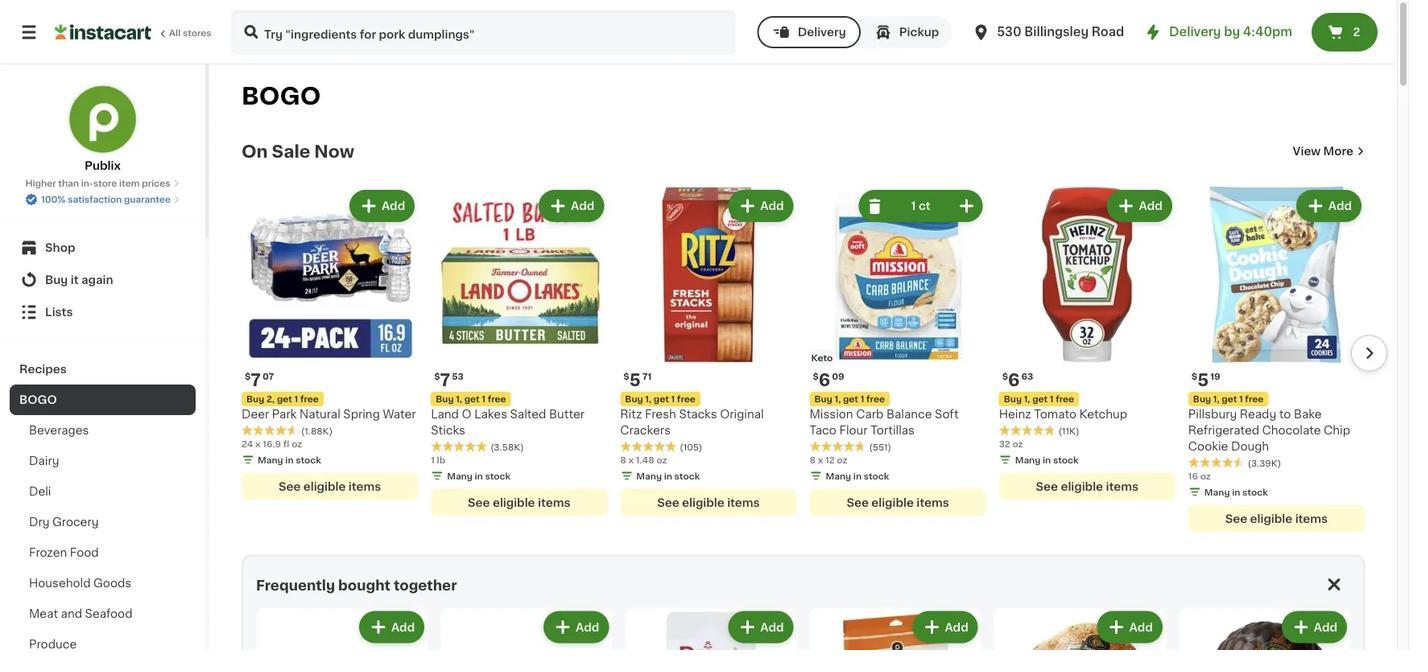 Task type: locate. For each thing, give the bounding box(es) containing it.
$ left 63
[[1002, 373, 1008, 381]]

6 get from the left
[[1222, 395, 1237, 404]]

eligible down the (551)
[[871, 497, 914, 509]]

see eligible items button down (3.58k)
[[431, 489, 607, 517]]

many down 16 oz
[[1204, 488, 1230, 497]]

6 free from the left
[[1245, 395, 1264, 404]]

eligible down (11k)
[[1061, 481, 1103, 492]]

$ for pillsbury ready to bake refrigerated chocolate chip cookie dough
[[1191, 373, 1197, 381]]

2 6 from the left
[[1008, 372, 1020, 389]]

x for 5
[[628, 456, 634, 465]]

$ down keto
[[813, 373, 819, 381]]

3 buy 1, get 1 free from the left
[[1004, 395, 1074, 404]]

see for park
[[278, 481, 301, 492]]

many in stock for ready
[[1204, 488, 1268, 497]]

in for o
[[475, 472, 483, 481]]

water
[[383, 409, 416, 420]]

$ 5 19
[[1191, 372, 1220, 389]]

dairy link
[[10, 446, 196, 477]]

0 vertical spatial bogo
[[242, 85, 321, 108]]

buy 1, get 1 free up mission
[[814, 395, 885, 404]]

free up ready
[[1245, 395, 1264, 404]]

1, up heinz
[[1024, 395, 1030, 404]]

0 horizontal spatial 7
[[251, 372, 261, 389]]

$ inside $ 7 07
[[245, 373, 251, 381]]

x left 12
[[818, 456, 823, 465]]

buy 1, get 1 free up tomato
[[1004, 395, 1074, 404]]

1 horizontal spatial 5
[[1197, 372, 1209, 389]]

buy for butter
[[436, 395, 454, 404]]

salted
[[510, 409, 546, 420]]

free for stacks
[[677, 395, 696, 404]]

★★★★★
[[242, 425, 298, 436], [242, 425, 298, 436], [999, 425, 1055, 436], [999, 425, 1055, 436], [431, 441, 487, 452], [431, 441, 487, 452], [810, 441, 866, 452], [810, 441, 866, 452], [620, 441, 677, 452], [620, 441, 677, 452], [1188, 457, 1245, 468], [1188, 457, 1245, 468]]

stock down (1.88k) at the left bottom of page
[[296, 456, 321, 465]]

1 up tomato
[[1050, 395, 1054, 404]]

$ inside the "$ 5 71"
[[623, 373, 629, 381]]

many in stock down 16 oz
[[1204, 488, 1268, 497]]

see eligible items for to
[[1225, 513, 1328, 525]]

5 get from the left
[[654, 395, 669, 404]]

tomato
[[1034, 409, 1076, 420]]

many in stock down 1.48 at the bottom left of page
[[636, 472, 700, 481]]

1 7 from the left
[[251, 372, 261, 389]]

3 $ from the left
[[813, 373, 819, 381]]

4 buy 1, get 1 free from the left
[[625, 395, 696, 404]]

see eligible items button down (1.88k) at the left bottom of page
[[242, 473, 418, 501]]

5 free from the left
[[677, 395, 696, 404]]

2 buy 1, get 1 free from the left
[[814, 395, 885, 404]]

1 up fresh
[[671, 395, 675, 404]]

4 1, from the left
[[645, 395, 651, 404]]

buy inside 'link'
[[45, 275, 68, 286]]

1 for deer park natural spring water
[[294, 395, 298, 404]]

lists
[[45, 307, 73, 318]]

items for land o lakes salted butter sticks
[[538, 497, 570, 509]]

09
[[832, 373, 844, 381]]

original
[[720, 409, 764, 420]]

6 left the "09"
[[819, 372, 830, 389]]

buy up heinz
[[1004, 395, 1022, 404]]

delivery inside button
[[798, 27, 846, 38]]

balance
[[886, 409, 932, 420]]

keto
[[811, 354, 833, 363]]

meat and seafood
[[29, 609, 132, 620]]

5 left 19
[[1197, 372, 1209, 389]]

in down 8 x 1.48 oz
[[664, 472, 672, 481]]

6 left 63
[[1008, 372, 1020, 389]]

buy 1, get 1 free for fresh
[[625, 395, 696, 404]]

$ left 53
[[434, 373, 440, 381]]

buy up the pillsbury
[[1193, 395, 1211, 404]]

7 left 53
[[440, 372, 450, 389]]

buy 1, get 1 free up o
[[436, 395, 506, 404]]

oz right 12
[[837, 456, 847, 465]]

0 horizontal spatial 8
[[620, 456, 626, 465]]

land
[[431, 409, 459, 420]]

eligible for lakes
[[493, 497, 535, 509]]

(11k)
[[1059, 427, 1079, 436]]

1.48
[[636, 456, 654, 465]]

buy up ritz
[[625, 395, 643, 404]]

$ 7 07
[[245, 372, 274, 389]]

butter
[[549, 409, 585, 420]]

ct
[[919, 200, 931, 212]]

1 left ct
[[911, 200, 916, 212]]

many in stock down fl on the left bottom of the page
[[258, 456, 321, 465]]

many down 32 oz
[[1015, 456, 1041, 465]]

buy
[[45, 275, 68, 286], [246, 395, 264, 404], [436, 395, 454, 404], [814, 395, 832, 404], [1004, 395, 1022, 404], [625, 395, 643, 404], [1193, 395, 1211, 404]]

0 horizontal spatial 6
[[819, 372, 830, 389]]

oz right 32
[[1012, 440, 1023, 449]]

many down sticks
[[447, 472, 473, 481]]

instacart logo image
[[55, 23, 151, 42]]

8 for 5
[[620, 456, 626, 465]]

fresh
[[645, 409, 676, 420]]

1 for land o lakes salted butter sticks
[[482, 395, 486, 404]]

in down tomato
[[1043, 456, 1051, 465]]

many in stock down 12
[[826, 472, 889, 481]]

1 lb
[[431, 456, 445, 465]]

see eligible items down (3.58k)
[[468, 497, 570, 509]]

1, for pillsbury
[[1213, 395, 1220, 404]]

eligible for stacks
[[682, 497, 724, 509]]

buy for crackers
[[625, 395, 643, 404]]

6
[[819, 372, 830, 389], [1008, 372, 1020, 389]]

1 get from the left
[[277, 395, 292, 404]]

stock down (105)
[[674, 472, 700, 481]]

stock down (11k)
[[1053, 456, 1079, 465]]

oz
[[292, 440, 302, 449], [1012, 440, 1023, 449], [837, 456, 847, 465], [657, 456, 667, 465], [1200, 472, 1211, 481]]

in for tomato
[[1043, 456, 1051, 465]]

1 for pillsbury ready to bake refrigerated chocolate chip cookie dough
[[1239, 395, 1243, 404]]

get for o
[[464, 395, 480, 404]]

lakes
[[474, 409, 507, 420]]

1, for mission
[[835, 395, 841, 404]]

eligible down (105)
[[682, 497, 724, 509]]

to
[[1279, 409, 1291, 420]]

8 x 1.48 oz
[[620, 456, 667, 465]]

many for heinz tomato ketchup
[[1015, 456, 1041, 465]]

buy 1, get 1 free for tomato
[[1004, 395, 1074, 404]]

many in stock down (3.58k)
[[447, 472, 510, 481]]

3 1, from the left
[[1024, 395, 1030, 404]]

stock down the (551)
[[864, 472, 889, 481]]

shop link
[[10, 232, 196, 264]]

soft
[[935, 409, 959, 420]]

1
[[911, 200, 916, 212], [294, 395, 298, 404], [482, 395, 486, 404], [860, 395, 864, 404], [1050, 395, 1054, 404], [671, 395, 675, 404], [1239, 395, 1243, 404], [431, 456, 435, 465]]

see eligible items button down (3.39k)
[[1188, 505, 1365, 533]]

$ inside $ 6 09
[[813, 373, 819, 381]]

deli
[[29, 486, 51, 498]]

view
[[1293, 146, 1321, 157]]

many in stock for park
[[258, 456, 321, 465]]

1 horizontal spatial 6
[[1008, 372, 1020, 389]]

free up 'heinz tomato ketchup'
[[1056, 395, 1074, 404]]

get up fresh
[[654, 395, 669, 404]]

$ left the 07
[[245, 373, 251, 381]]

6 $ from the left
[[1191, 373, 1197, 381]]

1 1, from the left
[[456, 395, 462, 404]]

many down 1.48 at the bottom left of page
[[636, 472, 662, 481]]

see eligible items button for ketchup
[[999, 473, 1175, 501]]

many for ritz fresh stacks original crackers
[[636, 472, 662, 481]]

1, for land
[[456, 395, 462, 404]]

see eligible items for ketchup
[[1036, 481, 1138, 492]]

1 for ritz fresh stacks original crackers
[[671, 395, 675, 404]]

5 for ritz
[[629, 372, 641, 389]]

2 7 from the left
[[440, 372, 450, 389]]

3 free from the left
[[866, 395, 885, 404]]

8 left 12
[[810, 456, 816, 465]]

more
[[1323, 146, 1353, 157]]

32
[[999, 440, 1010, 449]]

now
[[314, 143, 354, 160]]

stacks
[[679, 409, 717, 420]]

in-
[[81, 179, 93, 188]]

prices
[[142, 179, 170, 188]]

x for 7
[[255, 440, 261, 449]]

dry grocery
[[29, 517, 99, 528]]

buy up mission
[[814, 395, 832, 404]]

many in stock for o
[[447, 472, 510, 481]]

get up carb
[[843, 395, 858, 404]]

higher
[[25, 179, 56, 188]]

2 $ from the left
[[434, 373, 440, 381]]

see eligible items button down the (551)
[[810, 489, 986, 517]]

buy 1, get 1 free up the pillsbury
[[1193, 395, 1264, 404]]

1 vertical spatial bogo
[[19, 395, 57, 406]]

buy 1, get 1 free up fresh
[[625, 395, 696, 404]]

free for ketchup
[[1056, 395, 1074, 404]]

get for carb
[[843, 395, 858, 404]]

7 for land
[[440, 372, 450, 389]]

get for fresh
[[654, 395, 669, 404]]

2 horizontal spatial x
[[818, 456, 823, 465]]

free up 'stacks'
[[677, 395, 696, 404]]

see eligible items down (1.88k) at the left bottom of page
[[278, 481, 381, 492]]

1 horizontal spatial x
[[628, 456, 634, 465]]

1 left lb
[[431, 456, 435, 465]]

stock down (3.39k)
[[1242, 488, 1268, 497]]

park
[[272, 409, 297, 420]]

$
[[245, 373, 251, 381], [434, 373, 440, 381], [813, 373, 819, 381], [1002, 373, 1008, 381], [623, 373, 629, 381], [1191, 373, 1197, 381]]

bogo down recipes
[[19, 395, 57, 406]]

free up carb
[[866, 395, 885, 404]]

see eligible items button for lakes
[[431, 489, 607, 517]]

$ for mission carb balance soft taco flour tortillas
[[813, 373, 819, 381]]

1 $ from the left
[[245, 373, 251, 381]]

many down 12
[[826, 472, 851, 481]]

1 horizontal spatial 7
[[440, 372, 450, 389]]

0 horizontal spatial x
[[255, 440, 261, 449]]

7 left the 07
[[251, 372, 261, 389]]

1 horizontal spatial delivery
[[1169, 26, 1221, 38]]

many for pillsbury ready to bake refrigerated chocolate chip cookie dough
[[1204, 488, 1230, 497]]

see eligible items button for to
[[1188, 505, 1365, 533]]

in down land o lakes salted butter sticks
[[475, 472, 483, 481]]

7 for deer
[[251, 372, 261, 389]]

see eligible items button
[[242, 473, 418, 501], [999, 473, 1175, 501], [431, 489, 607, 517], [810, 489, 986, 517], [620, 489, 797, 517], [1188, 505, 1365, 533]]

1, up fresh
[[645, 395, 651, 404]]

get for ready
[[1222, 395, 1237, 404]]

eligible for natural
[[303, 481, 346, 492]]

8 left 1.48 at the bottom left of page
[[620, 456, 626, 465]]

see eligible items button down (11k)
[[999, 473, 1175, 501]]

frozen food
[[29, 548, 99, 559]]

$ 6 09
[[813, 372, 844, 389]]

x right the 24
[[255, 440, 261, 449]]

12
[[825, 456, 835, 465]]

buy up land at the bottom
[[436, 395, 454, 404]]

carb
[[856, 409, 884, 420]]

Search field
[[232, 11, 735, 53]]

6 for heinz
[[1008, 372, 1020, 389]]

07
[[262, 373, 274, 381]]

get for park
[[277, 395, 292, 404]]

53
[[452, 373, 464, 381]]

0 horizontal spatial 5
[[629, 372, 641, 389]]

oz right 1.48 at the bottom left of page
[[657, 456, 667, 465]]

4 get from the left
[[1032, 395, 1048, 404]]

free for natural
[[300, 395, 319, 404]]

stock down (3.58k)
[[485, 472, 510, 481]]

heinz tomato ketchup
[[999, 409, 1127, 420]]

$ left 19
[[1191, 373, 1197, 381]]

recipes link
[[10, 354, 196, 385]]

2 1, from the left
[[835, 395, 841, 404]]

5 $ from the left
[[623, 373, 629, 381]]

buy 1, get 1 free
[[436, 395, 506, 404], [814, 395, 885, 404], [1004, 395, 1074, 404], [625, 395, 696, 404], [1193, 395, 1264, 404]]

frequently
[[256, 579, 335, 593]]

$ inside $ 6 63
[[1002, 373, 1008, 381]]

None search field
[[230, 10, 736, 55]]

eligible for to
[[1250, 513, 1292, 525]]

1 8 from the left
[[810, 456, 816, 465]]

1, up the pillsbury
[[1213, 395, 1220, 404]]

x
[[255, 440, 261, 449], [818, 456, 823, 465], [628, 456, 634, 465]]

stock
[[296, 456, 321, 465], [1053, 456, 1079, 465], [485, 472, 510, 481], [864, 472, 889, 481], [674, 472, 700, 481], [1242, 488, 1268, 497]]

$ left 71 at the left bottom of page
[[623, 373, 629, 381]]

buy left 2,
[[246, 395, 264, 404]]

in down fl on the left bottom of the page
[[285, 456, 294, 465]]

see eligible items down (11k)
[[1036, 481, 1138, 492]]

$ for heinz tomato ketchup
[[1002, 373, 1008, 381]]

1,
[[456, 395, 462, 404], [835, 395, 841, 404], [1024, 395, 1030, 404], [645, 395, 651, 404], [1213, 395, 1220, 404]]

eligible down (1.88k) at the left bottom of page
[[303, 481, 346, 492]]

2 5 from the left
[[1197, 372, 1209, 389]]

(105)
[[680, 443, 702, 452]]

1, up o
[[456, 395, 462, 404]]

8
[[810, 456, 816, 465], [620, 456, 626, 465]]

ritz
[[620, 409, 642, 420]]

1 free from the left
[[300, 395, 319, 404]]

free
[[300, 395, 319, 404], [488, 395, 506, 404], [866, 395, 885, 404], [1056, 395, 1074, 404], [677, 395, 696, 404], [1245, 395, 1264, 404]]

(3.39k)
[[1248, 459, 1281, 468]]

dairy
[[29, 456, 59, 467]]

eligible for ketchup
[[1061, 481, 1103, 492]]

1 up park
[[294, 395, 298, 404]]

see eligible items
[[278, 481, 381, 492], [1036, 481, 1138, 492], [468, 497, 570, 509], [847, 497, 949, 509], [657, 497, 760, 509], [1225, 513, 1328, 525]]

frozen
[[29, 548, 67, 559]]

buy for refrigerated
[[1193, 395, 1211, 404]]

delivery for delivery by 4:40pm
[[1169, 26, 1221, 38]]

(1.88k)
[[301, 427, 333, 436]]

0 horizontal spatial bogo
[[19, 395, 57, 406]]

1 horizontal spatial bogo
[[242, 85, 321, 108]]

1 6 from the left
[[819, 372, 830, 389]]

item
[[119, 179, 140, 188]]

0 horizontal spatial delivery
[[798, 27, 846, 38]]

product group
[[242, 187, 418, 501], [431, 187, 607, 517], [620, 187, 797, 517], [810, 187, 986, 517], [999, 187, 1175, 501], [1188, 187, 1365, 533], [256, 608, 428, 651], [441, 608, 612, 651], [625, 608, 797, 651], [810, 608, 981, 651], [994, 608, 1166, 651], [1179, 608, 1350, 651]]

1, up mission
[[835, 395, 841, 404]]

get
[[277, 395, 292, 404], [464, 395, 480, 404], [843, 395, 858, 404], [1032, 395, 1048, 404], [654, 395, 669, 404], [1222, 395, 1237, 404]]

add
[[382, 200, 405, 212], [571, 200, 594, 212], [760, 200, 784, 212], [1139, 200, 1163, 212], [1328, 200, 1352, 212], [391, 622, 415, 633], [576, 622, 599, 633], [760, 622, 784, 633], [945, 622, 968, 633], [1129, 622, 1153, 633], [1314, 622, 1337, 633]]

cookie
[[1188, 441, 1228, 453]]

get up the pillsbury
[[1222, 395, 1237, 404]]

in for carb
[[853, 472, 862, 481]]

4 free from the left
[[1056, 395, 1074, 404]]

5 buy 1, get 1 free from the left
[[1193, 395, 1264, 404]]

$ for land o lakes salted butter sticks
[[434, 373, 440, 381]]

1 up ready
[[1239, 395, 1243, 404]]

71
[[642, 373, 652, 381]]

see eligible items down the (551)
[[847, 497, 949, 509]]

stock for ketchup
[[1053, 456, 1079, 465]]

8 x 12 oz
[[810, 456, 847, 465]]

$ for ritz fresh stacks original crackers
[[623, 373, 629, 381]]

household goods
[[29, 578, 131, 589]]

6 for mission
[[819, 372, 830, 389]]

see eligible items button down (105)
[[620, 489, 797, 517]]

free up natural
[[300, 395, 319, 404]]

530
[[997, 26, 1021, 38]]

2 free from the left
[[488, 395, 506, 404]]

$ 5 71
[[623, 372, 652, 389]]

5 1, from the left
[[1213, 395, 1220, 404]]

$ inside $ 7 53
[[434, 373, 440, 381]]

3 get from the left
[[843, 395, 858, 404]]

free up lakes
[[488, 395, 506, 404]]

100% satisfaction guarantee
[[41, 195, 171, 204]]

1 up lakes
[[482, 395, 486, 404]]

see eligible items down (105)
[[657, 497, 760, 509]]

2 8 from the left
[[620, 456, 626, 465]]

in down flour on the bottom
[[853, 472, 862, 481]]

16 oz
[[1188, 472, 1211, 481]]

x left 1.48 at the bottom left of page
[[628, 456, 634, 465]]

many in stock down (11k)
[[1015, 456, 1079, 465]]

many down 24 x 16.9 fl oz
[[258, 456, 283, 465]]

1 for mission carb balance soft taco flour tortillas
[[860, 395, 864, 404]]

oz right fl on the left bottom of the page
[[292, 440, 302, 449]]

and
[[61, 609, 82, 620]]

bogo up sale
[[242, 85, 321, 108]]

$ inside $ 5 19
[[1191, 373, 1197, 381]]

see eligible items down (3.39k)
[[1225, 513, 1328, 525]]

add button
[[351, 192, 413, 221], [540, 192, 603, 221], [730, 192, 792, 221], [1108, 192, 1171, 221], [1298, 192, 1360, 221], [361, 613, 423, 642], [545, 613, 607, 642], [730, 613, 792, 642], [914, 613, 976, 642], [1099, 613, 1161, 642], [1283, 613, 1345, 642]]

free for balance
[[866, 395, 885, 404]]

7
[[251, 372, 261, 389], [440, 372, 450, 389]]

eligible down (3.58k)
[[493, 497, 535, 509]]

1 horizontal spatial 8
[[810, 456, 816, 465]]

4 $ from the left
[[1002, 373, 1008, 381]]

free for to
[[1245, 395, 1264, 404]]

in for ready
[[1232, 488, 1240, 497]]

see for fresh
[[657, 497, 679, 509]]

get up tomato
[[1032, 395, 1048, 404]]

1 buy 1, get 1 free from the left
[[436, 395, 506, 404]]

eligible down (3.39k)
[[1250, 513, 1292, 525]]

seafood
[[85, 609, 132, 620]]

2 get from the left
[[464, 395, 480, 404]]

buy left it
[[45, 275, 68, 286]]

1 5 from the left
[[629, 372, 641, 389]]

in down dough
[[1232, 488, 1240, 497]]

get up o
[[464, 395, 480, 404]]



Task type: vqa. For each thing, say whether or not it's contained in the screenshot.
Advantage
no



Task type: describe. For each thing, give the bounding box(es) containing it.
in for park
[[285, 456, 294, 465]]

lists link
[[10, 296, 196, 329]]

items for pillsbury ready to bake refrigerated chocolate chip cookie dough
[[1295, 513, 1328, 525]]

see for carb
[[847, 497, 869, 509]]

free for lakes
[[488, 395, 506, 404]]

spring
[[343, 409, 380, 420]]

buy for taco
[[814, 395, 832, 404]]

delivery by 4:40pm
[[1169, 26, 1292, 38]]

100%
[[41, 195, 66, 204]]

increment quantity of mission carb balance soft taco flour tortillas image
[[957, 196, 976, 216]]

1, for heinz
[[1024, 395, 1030, 404]]

stock for lakes
[[485, 472, 510, 481]]

all stores
[[169, 29, 211, 37]]

ritz fresh stacks original crackers
[[620, 409, 764, 437]]

bake
[[1294, 409, 1322, 420]]

meat
[[29, 609, 58, 620]]

5 for pillsbury
[[1197, 372, 1209, 389]]

view more
[[1293, 146, 1353, 157]]

pickup
[[899, 27, 939, 38]]

buy it again link
[[10, 264, 196, 296]]

deer park natural spring water
[[242, 409, 416, 420]]

all
[[169, 29, 181, 37]]

ready
[[1240, 409, 1276, 420]]

mission carb balance soft taco flour tortillas
[[810, 409, 959, 437]]

x for 6
[[818, 456, 823, 465]]

again
[[81, 275, 113, 286]]

24 x 16.9 fl oz
[[242, 440, 302, 449]]

pillsbury ready to bake refrigerated chocolate chip cookie dough
[[1188, 409, 1350, 453]]

$ for deer park natural spring water
[[245, 373, 251, 381]]

stock for to
[[1242, 488, 1268, 497]]

delivery by 4:40pm link
[[1143, 23, 1292, 42]]

many for mission carb balance soft taco flour tortillas
[[826, 472, 851, 481]]

1, for ritz
[[645, 395, 651, 404]]

eligible for balance
[[871, 497, 914, 509]]

see for ready
[[1225, 513, 1247, 525]]

24
[[242, 440, 253, 449]]

o
[[462, 409, 471, 420]]

get for tomato
[[1032, 395, 1048, 404]]

stock for balance
[[864, 472, 889, 481]]

higher than in-store item prices
[[25, 179, 170, 188]]

bogo inside "link"
[[19, 395, 57, 406]]

see eligible items button for natural
[[242, 473, 418, 501]]

frequently bought together
[[256, 579, 457, 593]]

lb
[[437, 456, 445, 465]]

see eligible items for balance
[[847, 497, 949, 509]]

publix logo image
[[67, 84, 138, 155]]

items for deer park natural spring water
[[348, 481, 381, 492]]

items for ritz fresh stacks original crackers
[[727, 497, 760, 509]]

publix
[[85, 160, 121, 171]]

chocolate
[[1262, 425, 1321, 437]]

buy 1, get 1 free for o
[[436, 395, 506, 404]]

1 ct
[[911, 200, 931, 212]]

beverages
[[29, 425, 89, 436]]

land o lakes salted butter sticks
[[431, 409, 585, 437]]

(3.58k)
[[490, 443, 524, 452]]

heinz
[[999, 409, 1031, 420]]

2
[[1353, 27, 1360, 38]]

higher than in-store item prices link
[[25, 177, 180, 190]]

530 billingsley road button
[[971, 10, 1124, 55]]

see for tomato
[[1036, 481, 1058, 492]]

on sale now
[[242, 143, 354, 160]]

frequently bought together section
[[242, 555, 1365, 651]]

service type group
[[757, 16, 952, 48]]

flour
[[839, 425, 868, 437]]

sale
[[272, 143, 310, 160]]

many in stock for fresh
[[636, 472, 700, 481]]

bought
[[338, 579, 390, 593]]

(551)
[[869, 443, 891, 452]]

remove mission carb balance soft taco flour tortillas image
[[865, 196, 885, 216]]

see eligible items button for stacks
[[620, 489, 797, 517]]

pickup button
[[861, 16, 952, 48]]

meat and seafood link
[[10, 599, 196, 630]]

crackers
[[620, 425, 671, 437]]

on sale now link
[[242, 142, 354, 161]]

guarantee
[[124, 195, 171, 204]]

chip
[[1324, 425, 1350, 437]]

see eligible items for natural
[[278, 481, 381, 492]]

16
[[1188, 472, 1198, 481]]

4:40pm
[[1243, 26, 1292, 38]]

100% satisfaction guarantee button
[[25, 190, 180, 206]]

than
[[58, 179, 79, 188]]

frozen food link
[[10, 538, 196, 568]]

refrigerated
[[1188, 425, 1259, 437]]

dry grocery link
[[10, 507, 196, 538]]

buy it again
[[45, 275, 113, 286]]

grocery
[[52, 517, 99, 528]]

stock for stacks
[[674, 472, 700, 481]]

food
[[70, 548, 99, 559]]

stock for natural
[[296, 456, 321, 465]]

buy for water
[[246, 395, 264, 404]]

1 for heinz tomato ketchup
[[1050, 395, 1054, 404]]

many for land o lakes salted butter sticks
[[447, 472, 473, 481]]

sticks
[[431, 425, 465, 437]]

view more link
[[1293, 143, 1365, 159]]

items for mission carb balance soft taco flour tortillas
[[917, 497, 949, 509]]

many in stock for tomato
[[1015, 456, 1079, 465]]

see eligible items for stacks
[[657, 497, 760, 509]]

dry
[[29, 517, 49, 528]]

16.9
[[263, 440, 281, 449]]

store
[[93, 179, 117, 188]]

see eligible items button for balance
[[810, 489, 986, 517]]

road
[[1092, 26, 1124, 38]]

see for o
[[468, 497, 490, 509]]

in for fresh
[[664, 472, 672, 481]]

ketchup
[[1079, 409, 1127, 420]]

billingsley
[[1024, 26, 1089, 38]]

$ 6 63
[[1002, 372, 1033, 389]]

buy 1, get 1 free for carb
[[814, 395, 885, 404]]

8 for 6
[[810, 456, 816, 465]]

item carousel region
[[219, 180, 1387, 542]]

see eligible items for lakes
[[468, 497, 570, 509]]

buy 1, get 1 free for ready
[[1193, 395, 1264, 404]]

many for deer park natural spring water
[[258, 456, 283, 465]]

many in stock for carb
[[826, 472, 889, 481]]

2,
[[266, 395, 275, 404]]

beverages link
[[10, 415, 196, 446]]

all stores link
[[55, 10, 213, 55]]

items for heinz tomato ketchup
[[1106, 481, 1138, 492]]

by
[[1224, 26, 1240, 38]]

deer
[[242, 409, 269, 420]]

oz right 16
[[1200, 472, 1211, 481]]

pillsbury
[[1188, 409, 1237, 420]]

19
[[1210, 373, 1220, 381]]



